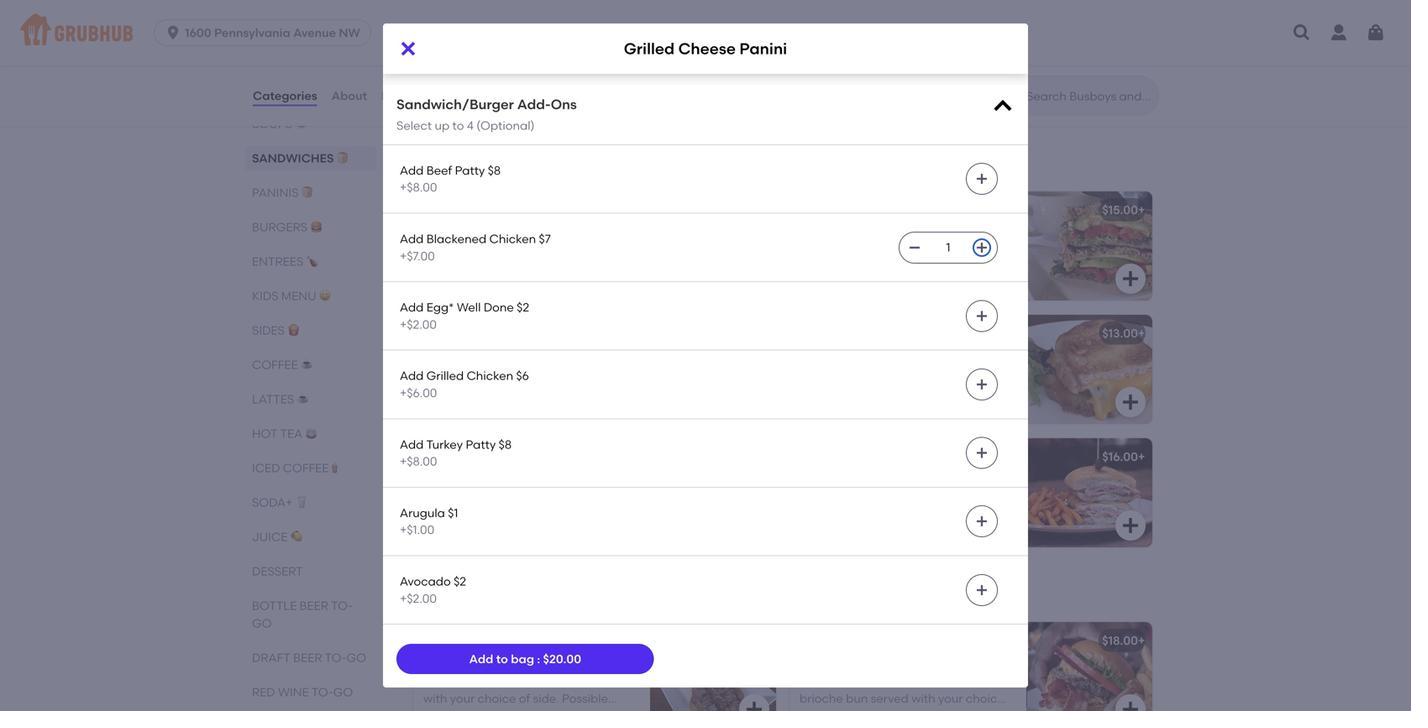 Task type: vqa. For each thing, say whether or not it's contained in the screenshot.


Task type: locate. For each thing, give the bounding box(es) containing it.
1 with from the left
[[423, 692, 447, 706]]

avocado inside 'avocado $2 +$2.00'
[[400, 574, 451, 589]]

bread.
[[800, 371, 837, 385], [961, 491, 999, 505]]

panini right turkey
[[473, 450, 510, 464]]

add inside add beef patty $8 +$8.00
[[400, 163, 424, 178]]

sandwich
[[489, 19, 546, 33], [882, 19, 939, 33]]

patty, right bag
[[537, 658, 570, 672]]

gluten. up done
[[478, 278, 519, 292]]

sub left white
[[460, 31, 482, 45]]

:
[[537, 652, 540, 666]]

1 rustic from the left
[[422, 31, 457, 45]]

brisket
[[423, 658, 461, 672], [800, 658, 837, 672]]

search icon image
[[999, 86, 1020, 106]]

0 horizontal spatial with
[[423, 692, 447, 706]]

$20.00
[[543, 652, 581, 666]]

0 vertical spatial 🍔
[[310, 220, 322, 234]]

add left egg*
[[400, 300, 424, 315]]

2 brisket from the left
[[800, 658, 837, 672]]

no
[[403, 31, 420, 45], [573, 31, 590, 45]]

0 vertical spatial side.
[[533, 692, 559, 706]]

ground up cheddar, on the bottom of the page
[[840, 658, 881, 672]]

1 vertical spatial bread.
[[961, 491, 999, 505]]

beer for draft
[[293, 651, 322, 665]]

lettuce, right cheddar, on the bottom of the page
[[853, 675, 896, 689]]

1 vertical spatial paninis
[[252, 186, 298, 200]]

sandwiches
[[252, 151, 334, 165]]

🍞 down sandwiches 🍞
[[301, 186, 313, 200]]

to- inside bottle beer to- go
[[331, 599, 353, 613]]

soda+ 🥛
[[252, 496, 307, 510]]

1 vertical spatial 🍔
[[501, 583, 519, 604]]

1 horizontal spatial $15.00 +
[[1102, 203, 1145, 217]]

1 sandwich from the left
[[489, 19, 546, 33]]

sandwich up "fed,"
[[882, 19, 939, 33]]

🥛
[[295, 496, 307, 510]]

0 vertical spatial $8
[[488, 163, 501, 178]]

0 vertical spatial bun
[[555, 675, 578, 689]]

1 +$2.00 from the top
[[400, 317, 437, 332]]

(vegan). down peppers,
[[898, 261, 946, 275]]

2 roasted from the left
[[800, 244, 844, 258]]

avocado up avocado,
[[800, 203, 851, 217]]

beef for brioche
[[508, 658, 534, 672]]

side. up tomato,
[[533, 692, 559, 706]]

2 sub from the left
[[630, 31, 652, 45]]

possible
[[544, 94, 590, 108], [874, 94, 920, 108], [540, 261, 587, 275], [949, 261, 995, 275], [840, 371, 886, 385], [562, 692, 608, 706], [843, 709, 889, 711]]

grilled inside add grilled chicken $6 +$6.00
[[426, 369, 464, 383]]

(vegan). down harissa,
[[490, 261, 538, 275]]

patty inside add beef patty $8 +$8.00
[[455, 163, 485, 178]]

busboys
[[423, 634, 471, 648]]

go up red wine to-go
[[346, 651, 366, 665]]

0 vertical spatial bread.
[[800, 371, 837, 385]]

free
[[467, 94, 491, 108]]

brisket down busboys
[[423, 658, 461, 672]]

beer inside bottle beer to- go
[[299, 599, 328, 613]]

burgers 🍔 up entrees 🍗
[[252, 220, 322, 234]]

add left turkey
[[400, 437, 424, 452]]

1 vertical spatial to-
[[325, 651, 346, 665]]

rustic
[[963, 354, 994, 368]]

tempeh, sauteed onion, arugula, vegan harissa, roasted red pepper, french loaf (vegan).    possible allergies: gluten.
[[423, 227, 621, 292]]

possible down cheddar, on the bottom of the page
[[843, 709, 889, 711]]

bun down cheddar, on the bottom of the page
[[846, 692, 868, 706]]

possible inside cheddar cheese, provolone, rustic bread.    possible allergies: dairy, gluten.
[[840, 371, 886, 385]]

1 horizontal spatial beef
[[884, 658, 910, 672]]

0 horizontal spatial paninis 🍞
[[252, 186, 313, 200]]

main navigation navigation
[[0, 0, 1411, 66]]

seafood,
[[522, 111, 573, 125]]

gluten. inside avocado, arugula, vegan cheese, roasted red peppers, vegan pesto, multigrain bread (vegan).     possible allergies: gluten.
[[854, 278, 895, 292]]

patty for beef
[[455, 163, 485, 178]]

grilled up +$6.00
[[426, 369, 464, 383]]

+$8.00 inside add turkey patty $8 +$8.00
[[400, 454, 437, 469]]

bacon & cheddar burger* image
[[1026, 623, 1152, 711]]

to-
[[331, 599, 353, 613], [325, 651, 346, 665], [312, 685, 333, 700]]

$18.00 +
[[1102, 634, 1145, 648]]

brisket for brisket ground beef patty, lettuce, tomato, onion, brioche bun served with your choice of side.    possible allergies: onion, tomato, gluten.
[[423, 658, 461, 672]]

patty, inside brisket ground beef patty, bacon, cheddar, lettuce, tomato, onion, brioche bun served with your choice of side.    possible allergies: dai
[[913, 658, 946, 672]]

0 vertical spatial to
[[452, 119, 464, 133]]

side.
[[533, 692, 559, 706], [814, 709, 840, 711]]

arugula, up peppers,
[[856, 227, 904, 241]]

0 horizontal spatial $2
[[454, 574, 466, 589]]

possible inside avocado, arugula, vegan cheese, roasted red peppers, vegan pesto, multigrain bread (vegan).     possible allergies: gluten.
[[949, 261, 995, 275]]

1 vertical spatial grilled
[[426, 369, 464, 383]]

2 ground from the left
[[840, 658, 881, 672]]

2 vertical spatial to-
[[312, 685, 333, 700]]

sides
[[252, 323, 285, 338]]

1 vertical spatial burgers 🍔
[[410, 583, 519, 604]]

onion, up side),
[[583, 43, 618, 57]]

0 horizontal spatial red
[[555, 244, 574, 258]]

🍔 up 🍗
[[310, 220, 322, 234]]

+ for crab cake, lettuce, tomato, onion, old bay tartar sauce (on side), brioche bun. crab cake is not gluten-free friendly.     possible allergies: gluten, seafood, dairy.
[[762, 19, 769, 33]]

red
[[555, 244, 574, 258], [846, 244, 865, 258]]

$21.00 +
[[726, 19, 769, 33]]

2 with from the left
[[911, 692, 935, 706]]

possible inside brisket ground beef patty, bacon, cheddar, lettuce, tomato, onion, brioche bun served with your choice of side.    possible allergies: dai
[[843, 709, 889, 711]]

2 no from the left
[[573, 31, 590, 45]]

1 $15.00 + from the left
[[726, 203, 769, 217]]

possible down is
[[544, 94, 590, 108]]

2 patty, from the left
[[913, 658, 946, 672]]

1 red from the left
[[555, 244, 574, 258]]

(on
[[544, 60, 562, 74]]

0 horizontal spatial arugula,
[[562, 227, 610, 241]]

tomato, inside brisket ground beef patty, bacon, cheddar, lettuce, tomato, onion, brioche bun served with your choice of side.    possible allergies: dai
[[899, 675, 945, 689]]

add inside add turkey patty $8 +$8.00
[[400, 437, 424, 452]]

is
[[560, 77, 568, 91]]

1 horizontal spatial bread.
[[961, 491, 999, 505]]

patty, left bacon,
[[913, 658, 946, 672]]

0 horizontal spatial 🍔
[[310, 220, 322, 234]]

onion, down bacon,
[[947, 675, 982, 689]]

bun. inside the 'cage-free, veg-fed, halal fried chicken, buttermilk, shredded lettuce, tomato, dill pickle aioli, brioche bun.    possible allergies: dairy, gluten.'
[[846, 94, 871, 108]]

pepper,
[[577, 244, 621, 258]]

cheese, inside cheddar cheese, provolone, rustic bread.    possible allergies: dairy, gluten.
[[854, 354, 898, 368]]

juice 🍋
[[252, 530, 302, 544]]

entrees
[[252, 254, 303, 269]]

1 beef from the left
[[508, 658, 534, 672]]

$8 inside add turkey patty $8 +$8.00
[[499, 437, 512, 452]]

0 horizontal spatial bun.
[[470, 77, 495, 91]]

0 horizontal spatial your
[[450, 692, 475, 706]]

1 vertical spatial dill
[[981, 474, 997, 488]]

to- up red wine to-go
[[325, 651, 346, 665]]

1 horizontal spatial your
[[938, 692, 963, 706]]

1 +$8.00 from the top
[[400, 180, 437, 195]]

☕️ for lattes ☕️
[[297, 392, 309, 407]]

arugula, inside avocado, arugula, vegan cheese, roasted red peppers, vegan pesto, multigrain bread (vegan).     possible allergies: gluten.
[[856, 227, 904, 241]]

1 vertical spatial dairy,
[[943, 371, 975, 385]]

to left '4' on the top left of page
[[452, 119, 464, 133]]

to down the burger*
[[496, 652, 508, 666]]

roasted vegetable panini image
[[650, 315, 776, 424]]

lettuce,
[[489, 43, 532, 57], [800, 77, 843, 91], [572, 658, 615, 672], [853, 675, 896, 689]]

possible down pickle
[[874, 94, 920, 108]]

whole
[[655, 31, 691, 45]]

paninis down "sandwiches"
[[252, 186, 298, 200]]

1 horizontal spatial grilled
[[624, 39, 675, 58]]

panini for chicken panini
[[473, 450, 510, 464]]

possible down pesto,
[[949, 261, 995, 275]]

cage-
[[800, 43, 836, 57]]

soups 🍜
[[252, 117, 307, 131]]

2 red from the left
[[846, 244, 865, 258]]

burgers up busboys
[[410, 583, 497, 604]]

1 horizontal spatial sandwich
[[882, 19, 939, 33]]

chicken up $1
[[423, 450, 471, 464]]

0 horizontal spatial sandwich
[[489, 19, 546, 33]]

+$2.00 inside 'avocado $2 +$2.00'
[[400, 591, 437, 606]]

1 vertical spatial patty
[[466, 437, 496, 452]]

gluten. right tomato,
[[567, 709, 608, 711]]

1 brisket from the left
[[423, 658, 461, 672]]

+ for avocado, arugula, vegan cheese, roasted red peppers, vegan pesto, multigrain bread (vegan).     possible allergies: gluten.
[[1138, 203, 1145, 217]]

1 vertical spatial burgers
[[410, 583, 497, 604]]

1 horizontal spatial burgers 🍔
[[410, 583, 519, 604]]

with inside brisket ground beef patty, bacon, cheddar, lettuce, tomato, onion, brioche bun served with your choice of side.    possible allergies: dai
[[911, 692, 935, 706]]

1 vertical spatial $2
[[454, 574, 466, 589]]

choice up onion,
[[478, 692, 516, 706]]

1 horizontal spatial patty,
[[913, 658, 946, 672]]

bun down $20.00
[[555, 675, 578, 689]]

0 horizontal spatial served
[[580, 675, 618, 689]]

to- up draft beer to-go
[[331, 599, 353, 613]]

1 vertical spatial go
[[346, 651, 366, 665]]

1 vertical spatial cheese,
[[854, 354, 898, 368]]

+$2.00
[[400, 317, 437, 332], [400, 591, 437, 606]]

brioche inside crab cake, lettuce, tomato, onion, old bay tartar sauce (on side), brioche bun. crab cake is not gluten-free friendly.     possible allergies: gluten, seafood, dairy.
[[423, 77, 467, 91]]

gluten. inside brisket ground beef patty, lettuce, tomato, onion, brioche bun served with your choice of side.    possible allergies: onion, tomato, gluten.
[[567, 709, 608, 711]]

egg*
[[426, 300, 454, 315]]

shredded
[[914, 60, 968, 74]]

1 horizontal spatial sub
[[630, 31, 652, 45]]

beef
[[426, 163, 452, 178]]

categories button
[[252, 66, 318, 126]]

add down busboys burger*
[[469, 652, 493, 666]]

crab cake, lettuce, tomato, onion, old bay tartar sauce (on side), brioche bun. crab cake is not gluten-free friendly.     possible allergies: gluten, seafood, dairy.
[[423, 43, 618, 125]]

1 vertical spatial to
[[496, 652, 508, 666]]

$8 for add beef patty $8 +$8.00
[[488, 163, 501, 178]]

$15.00 for avocado, arugula, vegan cheese, roasted red peppers, vegan pesto, multigrain bread (vegan).     possible allergies: gluten.
[[1102, 203, 1138, 217]]

+$6.00
[[400, 386, 437, 400]]

crab left cake
[[423, 19, 453, 33]]

0 horizontal spatial dill
[[893, 77, 910, 91]]

add up +$7.00
[[400, 232, 424, 246]]

dairy, inside cheddar cheese, provolone, rustic bread.    possible allergies: dairy, gluten.
[[943, 371, 975, 385]]

1600 pennsylvania avenue nw button
[[154, 19, 378, 46]]

roasted
[[509, 244, 552, 258], [800, 244, 844, 258]]

0 vertical spatial burgers
[[252, 220, 307, 234]]

to- for red wine to-go
[[312, 685, 333, 700]]

of down cheddar, on the bottom of the page
[[800, 709, 811, 711]]

gluten. down chicken, at the right
[[800, 111, 841, 125]]

panini down '$21.00 +'
[[739, 39, 787, 58]]

beef inside brisket ground beef patty, bacon, cheddar, lettuce, tomato, onion, brioche bun served with your choice of side.    possible allergies: dai
[[884, 658, 910, 672]]

+$2.00 up busboys
[[400, 591, 437, 606]]

2 +$2.00 from the top
[[400, 591, 437, 606]]

bread. right ciabatta
[[961, 491, 999, 505]]

ground
[[464, 658, 505, 672], [840, 658, 881, 672]]

1 horizontal spatial served
[[871, 692, 909, 706]]

0 vertical spatial avocado
[[800, 203, 851, 217]]

choice inside brisket ground beef patty, lettuce, tomato, onion, brioche bun served with your choice of side.    possible allergies: onion, tomato, gluten.
[[478, 692, 516, 706]]

bun. up free
[[470, 77, 495, 91]]

patty, inside brisket ground beef patty, lettuce, tomato, onion, brioche bun served with your choice of side.    possible allergies: onion, tomato, gluten.
[[537, 658, 570, 672]]

1 your from the left
[[450, 692, 475, 706]]

0 vertical spatial of
[[519, 692, 530, 706]]

sides 🍟
[[252, 323, 299, 338]]

choice down bacon,
[[966, 692, 1004, 706]]

2 arugula, from the left
[[856, 227, 904, 241]]

burgers up entrees
[[252, 220, 307, 234]]

0 horizontal spatial patty,
[[537, 658, 570, 672]]

0 horizontal spatial bun
[[555, 675, 578, 689]]

add inside add grilled chicken $6 +$6.00
[[400, 369, 424, 383]]

possible down cheddar
[[840, 371, 886, 385]]

go down draft beer to-go
[[333, 685, 353, 700]]

patty right turkey
[[466, 437, 496, 452]]

red
[[252, 685, 275, 700]]

2 horizontal spatial 🍞
[[490, 152, 508, 174]]

select
[[396, 119, 432, 133]]

2 your from the left
[[938, 692, 963, 706]]

0 vertical spatial bun.
[[470, 77, 495, 91]]

1 vertical spatial $8
[[499, 437, 512, 452]]

svg image
[[165, 24, 182, 41], [1120, 85, 1141, 105], [975, 172, 989, 186], [908, 241, 921, 254], [975, 241, 989, 254], [744, 269, 764, 289], [1120, 269, 1141, 289], [1120, 392, 1141, 413], [1120, 700, 1141, 711]]

+$2.00 down egg*
[[400, 317, 437, 332]]

2 sandwich from the left
[[882, 19, 939, 33]]

ground inside brisket ground beef patty, lettuce, tomato, onion, brioche bun served with your choice of side.    possible allergies: onion, tomato, gluten.
[[464, 658, 505, 672]]

1 vertical spatial of
[[800, 709, 811, 711]]

panini for tempeh panini
[[472, 203, 508, 217]]

0 horizontal spatial 🍞
[[301, 186, 313, 200]]

arugula, inside tempeh, sauteed onion, arugula, vegan harissa, roasted red pepper, french loaf (vegan).    possible allergies: gluten.
[[562, 227, 610, 241]]

brisket up cheddar, on the bottom of the page
[[800, 658, 837, 672]]

side. down cheddar, on the bottom of the page
[[814, 709, 840, 711]]

crab up friendly.
[[497, 77, 527, 91]]

(vegan). inside avocado, arugula, vegan cheese, roasted red peppers, vegan pesto, multigrain bread (vegan).     possible allergies: gluten.
[[898, 261, 946, 275]]

1 horizontal spatial brisket
[[800, 658, 837, 672]]

vegan
[[907, 227, 942, 241], [423, 244, 459, 258], [921, 244, 957, 258]]

add up +$6.00
[[400, 369, 424, 383]]

dairy, inside the 'cage-free, veg-fed, halal fried chicken, buttermilk, shredded lettuce, tomato, dill pickle aioli, brioche bun.    possible allergies: dairy, gluten.'
[[977, 94, 1009, 108]]

onion, up onion,
[[471, 675, 506, 689]]

1 $15.00 from the left
[[726, 203, 762, 217]]

ground down the burger*
[[464, 658, 505, 672]]

beer right bottle
[[299, 599, 328, 613]]

side. inside brisket ground beef patty, bacon, cheddar, lettuce, tomato, onion, brioche bun served with your choice of side.    possible allergies: dai
[[814, 709, 840, 711]]

cake,
[[455, 43, 486, 57]]

$13.00
[[1102, 326, 1138, 341]]

dill down buttermilk,
[[893, 77, 910, 91]]

rustic up side),
[[592, 31, 627, 45]]

1 vertical spatial bun
[[846, 692, 868, 706]]

roasted down sauteed
[[509, 244, 552, 258]]

0 horizontal spatial (vegan).
[[490, 261, 538, 275]]

+$8.00 down turkey
[[400, 454, 437, 469]]

2 $15.00 + from the left
[[1102, 203, 1145, 217]]

allergies: inside brisket ground beef patty, bacon, cheddar, lettuce, tomato, onion, brioche bun served with your choice of side.    possible allergies: dai
[[892, 709, 943, 711]]

$2
[[517, 300, 529, 315], [454, 574, 466, 589]]

to
[[452, 119, 464, 133], [496, 652, 508, 666]]

0 horizontal spatial sub
[[460, 31, 482, 45]]

rustic up old
[[422, 31, 457, 45]]

1 patty, from the left
[[537, 658, 570, 672]]

(vegan). inside tempeh, sauteed onion, arugula, vegan harissa, roasted red pepper, french loaf (vegan).    possible allergies: gluten.
[[490, 261, 538, 275]]

0 horizontal spatial brisket
[[423, 658, 461, 672]]

$8 inside add beef patty $8 +$8.00
[[488, 163, 501, 178]]

dill right swiss
[[981, 474, 997, 488]]

add left beef
[[400, 163, 424, 178]]

2 rustic from the left
[[592, 31, 627, 45]]

well
[[457, 300, 481, 315]]

1 vertical spatial +$2.00
[[400, 591, 437, 606]]

possible inside tempeh, sauteed onion, arugula, vegan harissa, roasted red pepper, french loaf (vegan).    possible allergies: gluten.
[[540, 261, 587, 275]]

possible up tomato,
[[562, 692, 608, 706]]

your inside brisket ground beef patty, bacon, cheddar, lettuce, tomato, onion, brioche bun served with your choice of side.    possible allergies: dai
[[938, 692, 963, 706]]

1 sub from the left
[[460, 31, 482, 45]]

2 vertical spatial cheese,
[[934, 474, 978, 488]]

cheddar,
[[800, 675, 851, 689]]

$15.00 + for avocado, arugula, vegan cheese, roasted red peppers, vegan pesto, multigrain bread (vegan).     possible allergies: gluten.
[[1102, 203, 1145, 217]]

1 choice from the left
[[478, 692, 516, 706]]

1 horizontal spatial arugula,
[[856, 227, 904, 241]]

sub left whole
[[630, 31, 652, 45]]

1 roasted from the left
[[509, 244, 552, 258]]

lettuce, up sauce
[[489, 43, 532, 57]]

ground inside brisket ground beef patty, bacon, cheddar, lettuce, tomato, onion, brioche bun served with your choice of side.    possible allergies: dai
[[840, 658, 881, 672]]

allergies: inside brisket ground beef patty, lettuce, tomato, onion, brioche bun served with your choice of side.    possible allergies: onion, tomato, gluten.
[[423, 709, 475, 711]]

patty inside add turkey patty $8 +$8.00
[[466, 437, 496, 452]]

chicken panini
[[423, 450, 510, 464]]

1 vertical spatial ☕️
[[297, 392, 309, 407]]

+$8.00 down beef
[[400, 180, 437, 195]]

crab up old
[[423, 43, 452, 57]]

0 vertical spatial to-
[[331, 599, 353, 613]]

0 horizontal spatial choice
[[478, 692, 516, 706]]

no up the reviews
[[403, 31, 420, 45]]

roasted down avocado,
[[800, 244, 844, 258]]

to- right wine
[[312, 685, 333, 700]]

0 vertical spatial dill
[[893, 77, 910, 91]]

brioche inside brisket ground beef patty, bacon, cheddar, lettuce, tomato, onion, brioche bun served with your choice of side.    possible allergies: dai
[[800, 692, 843, 706]]

1 vertical spatial +$8.00
[[400, 454, 437, 469]]

bottle
[[252, 599, 297, 613]]

0 horizontal spatial $15.00
[[726, 203, 762, 217]]

1 horizontal spatial dill
[[981, 474, 997, 488]]

0 vertical spatial $2
[[517, 300, 529, 315]]

1 vertical spatial bun.
[[846, 94, 871, 108]]

burgers 🍔 up busboys burger*
[[410, 583, 519, 604]]

ons
[[551, 96, 577, 113]]

cheese, up ciabatta
[[934, 474, 978, 488]]

lettuce, right :
[[572, 658, 615, 672]]

cheese, up pesto,
[[945, 227, 989, 241]]

add for add grilled chicken $6
[[400, 369, 424, 383]]

0 vertical spatial go
[[252, 616, 272, 631]]

add inside 'add egg* well done $2 +$2.00'
[[400, 300, 424, 315]]

☕️ for coffee ☕️
[[301, 358, 312, 372]]

burgers
[[252, 220, 307, 234], [410, 583, 497, 604]]

🍞 right "sandwiches"
[[337, 151, 348, 165]]

chicken,
[[800, 60, 847, 74]]

2 $15.00 from the left
[[1102, 203, 1138, 217]]

1 horizontal spatial $2
[[517, 300, 529, 315]]

+$1.00
[[400, 523, 434, 537]]

bacon,
[[949, 658, 989, 672]]

your inside brisket ground beef patty, lettuce, tomato, onion, brioche bun served with your choice of side.    possible allergies: onion, tomato, gluten.
[[450, 692, 475, 706]]

gluten. inside tempeh, sauteed onion, arugula, vegan harissa, roasted red pepper, french loaf (vegan).    possible allergies: gluten.
[[478, 278, 519, 292]]

🍞 down (optional)
[[490, 152, 508, 174]]

$2 up busboys burger*
[[454, 574, 466, 589]]

brisket inside brisket ground beef patty, bacon, cheddar, lettuce, tomato, onion, brioche bun served with your choice of side.    possible allergies: dai
[[800, 658, 837, 672]]

onion, inside brisket ground beef patty, bacon, cheddar, lettuce, tomato, onion, brioche bun served with your choice of side.    possible allergies: dai
[[947, 675, 982, 689]]

0 horizontal spatial no
[[403, 31, 420, 45]]

avocado down +$1.00
[[400, 574, 451, 589]]

$8 down (optional)
[[488, 163, 501, 178]]

1 horizontal spatial ground
[[840, 658, 881, 672]]

paninis 🍞 down '4' on the top left of page
[[410, 152, 508, 174]]

☕️ right coffee
[[301, 358, 312, 372]]

coffee
[[252, 358, 298, 372]]

nw
[[339, 26, 360, 40]]

tartar
[[471, 60, 504, 74]]

2 beef from the left
[[884, 658, 910, 672]]

beef left :
[[508, 658, 534, 672]]

1 vertical spatial beer
[[293, 651, 322, 665]]

$8 for add turkey patty $8 +$8.00
[[499, 437, 512, 452]]

1 horizontal spatial red
[[846, 244, 865, 258]]

served
[[580, 675, 618, 689], [871, 692, 909, 706]]

halal
[[914, 43, 943, 57]]

bun. down buttermilk,
[[846, 94, 871, 108]]

rustic for no rustic sub white
[[422, 31, 457, 45]]

2 choice from the left
[[966, 692, 1004, 706]]

add for add blackened chicken $7
[[400, 232, 424, 246]]

0 vertical spatial paninis
[[410, 152, 486, 174]]

brisket inside brisket ground beef patty, lettuce, tomato, onion, brioche bun served with your choice of side.    possible allergies: onion, tomato, gluten.
[[423, 658, 461, 672]]

+ for cheddar cheese, provolone, rustic bread.    possible allergies: dairy, gluten.
[[1138, 326, 1145, 341]]

tomato,
[[518, 709, 564, 711]]

coffee ☕️
[[252, 358, 312, 372]]

svg image
[[1292, 23, 1312, 43], [1366, 23, 1386, 43], [748, 31, 762, 45], [398, 39, 418, 59], [991, 95, 1015, 118], [975, 309, 989, 323], [975, 378, 989, 391], [975, 446, 989, 460], [975, 515, 989, 528], [1120, 516, 1141, 536], [975, 584, 989, 597], [744, 700, 764, 711]]

chicken inside add grilled chicken $6 +$6.00
[[467, 369, 513, 383]]

bag
[[511, 652, 534, 666]]

$2 right done
[[517, 300, 529, 315]]

allergies: inside crab cake, lettuce, tomato, onion, old bay tartar sauce (on side), brioche bun. crab cake is not gluten-free friendly.     possible allergies: gluten, seafood, dairy.
[[423, 111, 475, 125]]

bun inside brisket ground beef patty, lettuce, tomato, onion, brioche bun served with your choice of side.    possible allergies: onion, tomato, gluten.
[[555, 675, 578, 689]]

onion,
[[583, 43, 618, 57], [525, 227, 560, 241], [471, 675, 506, 689], [947, 675, 982, 689]]

1 horizontal spatial choice
[[966, 692, 1004, 706]]

0 horizontal spatial rustic
[[422, 31, 457, 45]]

blackened
[[426, 232, 486, 246]]

$8 right turkey
[[499, 437, 512, 452]]

busboys burger*
[[423, 634, 518, 648]]

$2 inside 'add egg* well done $2 +$2.00'
[[517, 300, 529, 315]]

go inside bottle beer to- go
[[252, 616, 272, 631]]

brioche up gluten-
[[423, 77, 467, 91]]

beef left bacon,
[[884, 658, 910, 672]]

1 horizontal spatial with
[[911, 692, 935, 706]]

soda+
[[252, 496, 293, 510]]

onion, right sauteed
[[525, 227, 560, 241]]

🍔 up the burger*
[[501, 583, 519, 604]]

served inside brisket ground beef patty, lettuce, tomato, onion, brioche bun served with your choice of side.    possible allergies: onion, tomato, gluten.
[[580, 675, 618, 689]]

add inside add blackened chicken $7 +$7.00
[[400, 232, 424, 246]]

dill inside the 'cage-free, veg-fed, halal fried chicken, buttermilk, shredded lettuce, tomato, dill pickle aioli, brioche bun.    possible allergies: dairy, gluten.'
[[893, 77, 910, 91]]

gluten. down bread
[[854, 278, 895, 292]]

0 horizontal spatial $15.00 +
[[726, 203, 769, 217]]

possible inside crab cake, lettuce, tomato, onion, old bay tartar sauce (on side), brioche bun. crab cake is not gluten-free friendly.     possible allergies: gluten, seafood, dairy.
[[544, 94, 590, 108]]

+$8.00 inside add beef patty $8 +$8.00
[[400, 180, 437, 195]]

bun. inside crab cake, lettuce, tomato, onion, old bay tartar sauce (on side), brioche bun. crab cake is not gluten-free friendly.     possible allergies: gluten, seafood, dairy.
[[470, 77, 495, 91]]

no for no rustic sub whole wheat
[[573, 31, 590, 45]]

to inside sandwich/burger add-ons select up to 4 (optional)
[[452, 119, 464, 133]]

1 horizontal spatial paninis
[[410, 152, 486, 174]]

$15.00 +
[[726, 203, 769, 217], [1102, 203, 1145, 217]]

1 (vegan). from the left
[[490, 261, 538, 275]]

1 vertical spatial served
[[871, 692, 909, 706]]

1 arugula, from the left
[[562, 227, 610, 241]]

2 +$8.00 from the top
[[400, 454, 437, 469]]

to- for bottle beer to- go
[[331, 599, 353, 613]]

beef inside brisket ground beef patty, lettuce, tomato, onion, brioche bun served with your choice of side.    possible allergies: onion, tomato, gluten.
[[508, 658, 534, 672]]

1 horizontal spatial $15.00
[[1102, 203, 1138, 217]]

swiss
[[901, 474, 931, 488]]

arugula, up the pepper,
[[562, 227, 610, 241]]

grilled cheese panini image
[[1026, 315, 1152, 424]]

add egg* well done $2 +$2.00
[[400, 300, 529, 332]]

veg-
[[864, 43, 890, 57]]

brioche down chicken, at the right
[[800, 94, 843, 108]]

+$8.00 for beef
[[400, 180, 437, 195]]

side),
[[565, 60, 596, 74]]

coffee🧋
[[283, 461, 340, 475]]

0 horizontal spatial ground
[[464, 658, 505, 672]]

soups
[[252, 117, 292, 131]]

0 horizontal spatial roasted
[[509, 244, 552, 258]]

1 horizontal spatial bun
[[846, 692, 868, 706]]

1 ground from the left
[[464, 658, 505, 672]]

2 (vegan). from the left
[[898, 261, 946, 275]]

brioche
[[423, 77, 467, 91], [800, 94, 843, 108], [509, 675, 553, 689], [800, 692, 843, 706]]

0 vertical spatial dairy,
[[977, 94, 1009, 108]]

0 vertical spatial +$2.00
[[400, 317, 437, 332]]

svg image inside '1600 pennsylvania avenue nw' button
[[165, 24, 182, 41]]

0 vertical spatial crab
[[423, 19, 453, 33]]

paninis
[[410, 152, 486, 174], [252, 186, 298, 200]]

1 horizontal spatial of
[[800, 709, 811, 711]]

1 vertical spatial side.
[[814, 709, 840, 711]]

lettuce, down chicken, at the right
[[800, 77, 843, 91]]

😀
[[319, 289, 331, 303]]

1 horizontal spatial (vegan).
[[898, 261, 946, 275]]

0 vertical spatial patty
[[455, 163, 485, 178]]

1 no from the left
[[403, 31, 420, 45]]



Task type: describe. For each thing, give the bounding box(es) containing it.
vegan left pesto,
[[921, 244, 957, 258]]

sub for white
[[460, 31, 482, 45]]

reviews
[[381, 88, 428, 103]]

chicken panini button
[[413, 439, 776, 548]]

fried
[[945, 43, 971, 57]]

$13.00 +
[[1102, 326, 1145, 341]]

juice
[[252, 530, 288, 544]]

no rustic sub whole wheat
[[573, 31, 732, 45]]

up
[[435, 119, 449, 133]]

chicken up free,
[[832, 19, 879, 33]]

reviews button
[[381, 66, 429, 126]]

crab for crab cake, lettuce, tomato, onion, old bay tartar sauce (on side), brioche bun. crab cake is not gluten-free friendly.     possible allergies: gluten, seafood, dairy.
[[423, 43, 452, 57]]

allergies: inside cheddar cheese, provolone, rustic bread.    possible allergies: dairy, gluten.
[[889, 371, 940, 385]]

cake
[[456, 19, 486, 33]]

possible inside brisket ground beef patty, lettuce, tomato, onion, brioche bun served with your choice of side.    possible allergies: onion, tomato, gluten.
[[562, 692, 608, 706]]

hot
[[252, 427, 277, 441]]

arugula
[[400, 506, 445, 520]]

provolone,
[[900, 354, 960, 368]]

cheese, inside avocado, arugula, vegan cheese, roasted red peppers, vegan pesto, multigrain bread (vegan).     possible allergies: gluten.
[[945, 227, 989, 241]]

fried
[[800, 19, 829, 33]]

aioli,
[[949, 77, 976, 91]]

patty, for brioche
[[537, 658, 570, 672]]

vegan inside tempeh, sauteed onion, arugula, vegan harissa, roasted red pepper, french loaf (vegan).    possible allergies: gluten.
[[423, 244, 459, 258]]

brioche inside the 'cage-free, veg-fed, halal fried chicken, buttermilk, shredded lettuce, tomato, dill pickle aioli, brioche bun.    possible allergies: dairy, gluten.'
[[800, 94, 843, 108]]

onion, inside crab cake, lettuce, tomato, onion, old bay tartar sauce (on side), brioche bun. crab cake is not gluten-free friendly.     possible allergies: gluten, seafood, dairy.
[[583, 43, 618, 57]]

beer for bottle
[[299, 599, 328, 613]]

roasted inside avocado, arugula, vegan cheese, roasted red peppers, vegan pesto, multigrain bread (vegan).     possible allergies: gluten.
[[800, 244, 844, 258]]

add beef patty $8 +$8.00
[[400, 163, 501, 195]]

rustic for no rustic sub whole wheat
[[592, 31, 627, 45]]

🍋
[[290, 530, 302, 544]]

add turkey patty $8 +$8.00
[[400, 437, 512, 469]]

pennsylvania
[[214, 26, 290, 40]]

panini for avocado panini
[[854, 203, 890, 217]]

$2 inside 'avocado $2 +$2.00'
[[454, 574, 466, 589]]

cheese
[[678, 39, 736, 58]]

add for add to bag
[[469, 652, 493, 666]]

0 horizontal spatial burgers 🍔
[[252, 220, 322, 234]]

side. inside brisket ground beef patty, lettuce, tomato, onion, brioche bun served with your choice of side.    possible allergies: onion, tomato, gluten.
[[533, 692, 559, 706]]

0 vertical spatial grilled
[[624, 39, 675, 58]]

avocado,
[[800, 227, 853, 241]]

+$2.00 inside 'add egg* well done $2 +$2.00'
[[400, 317, 437, 332]]

fried chicken sandwich image
[[1026, 8, 1152, 117]]

pickles,
[[800, 491, 842, 505]]

tomato, inside brisket ground beef patty, lettuce, tomato, onion, brioche bun served with your choice of side.    possible allergies: onion, tomato, gluten.
[[423, 675, 469, 689]]

add for add egg* well done $2
[[400, 300, 424, 315]]

dijonnaise,
[[845, 491, 906, 505]]

0 horizontal spatial paninis
[[252, 186, 298, 200]]

ciabatta
[[909, 491, 958, 505]]

cubano panini image
[[1026, 439, 1152, 548]]

1 horizontal spatial to
[[496, 652, 508, 666]]

1600 pennsylvania avenue nw
[[185, 26, 360, 40]]

with inside brisket ground beef patty, lettuce, tomato, onion, brioche bun served with your choice of side.    possible allergies: onion, tomato, gluten.
[[423, 692, 447, 706]]

brioche inside brisket ground beef patty, lettuce, tomato, onion, brioche bun served with your choice of side.    possible allergies: onion, tomato, gluten.
[[509, 675, 553, 689]]

red wine to-go
[[252, 685, 353, 700]]

bread
[[861, 261, 895, 275]]

patty for turkey
[[466, 437, 496, 452]]

buttermilk,
[[850, 60, 911, 74]]

roasted
[[423, 326, 471, 341]]

gluten,
[[478, 111, 519, 125]]

bread. inside pulled pork, ham, swiss cheese, dill pickles, dijonnaise, ciabatta bread.
[[961, 491, 999, 505]]

$6
[[516, 369, 529, 383]]

$1
[[448, 506, 458, 520]]

🍟
[[287, 323, 299, 338]]

pickle
[[913, 77, 946, 91]]

gluten. inside the 'cage-free, veg-fed, halal fried chicken, buttermilk, shredded lettuce, tomato, dill pickle aioli, brioche bun.    possible allergies: dairy, gluten.'
[[800, 111, 841, 125]]

lettuce, inside the 'cage-free, veg-fed, halal fried chicken, buttermilk, shredded lettuce, tomato, dill pickle aioli, brioche bun.    possible allergies: dairy, gluten.'
[[800, 77, 843, 91]]

avocado for avocado panini
[[800, 203, 851, 217]]

add for add beef patty $8
[[400, 163, 424, 178]]

+$8.00 for turkey
[[400, 454, 437, 469]]

crab for crab cake sandwich
[[423, 19, 453, 33]]

menu
[[281, 289, 316, 303]]

allergies: inside avocado, arugula, vegan cheese, roasted red peppers, vegan pesto, multigrain bread (vegan).     possible allergies: gluten.
[[800, 278, 851, 292]]

$16.00 +
[[1102, 450, 1145, 464]]

cake
[[529, 77, 557, 91]]

1 vertical spatial paninis 🍞
[[252, 186, 313, 200]]

ground for lettuce,
[[840, 658, 881, 672]]

cheese, inside pulled pork, ham, swiss cheese, dill pickles, dijonnaise, ciabatta bread.
[[934, 474, 978, 488]]

avocado panini image
[[1026, 192, 1152, 301]]

fed,
[[890, 43, 912, 57]]

categories
[[253, 88, 317, 103]]

sandwich for tomato,
[[489, 19, 546, 33]]

roasted vegetable panini
[[423, 326, 572, 341]]

sub for whole
[[630, 31, 652, 45]]

tempeh panini image
[[650, 192, 776, 301]]

(vegan). for peppers,
[[898, 261, 946, 275]]

onion, inside brisket ground beef patty, lettuce, tomato, onion, brioche bun served with your choice of side.    possible allergies: onion, tomato, gluten.
[[471, 675, 506, 689]]

vegan up peppers,
[[907, 227, 942, 241]]

tempeh
[[423, 203, 469, 217]]

lattes
[[252, 392, 294, 407]]

crab cake sandwich
[[423, 19, 546, 33]]

cheddar
[[800, 354, 851, 368]]

gluten-
[[423, 94, 467, 108]]

red inside avocado, arugula, vegan cheese, roasted red peppers, vegan pesto, multigrain bread (vegan).     possible allergies: gluten.
[[846, 244, 865, 258]]

panini right vegetable
[[536, 326, 572, 341]]

🍗
[[306, 254, 318, 269]]

Input item quantity number field
[[930, 232, 967, 263]]

1 horizontal spatial 🍞
[[337, 151, 348, 165]]

$15.00 + for tempeh, sauteed onion, arugula, vegan harissa, roasted red pepper, french loaf (vegan).    possible allergies: gluten.
[[726, 203, 769, 217]]

of inside brisket ground beef patty, bacon, cheddar, lettuce, tomato, onion, brioche bun served with your choice of side.    possible allergies: dai
[[800, 709, 811, 711]]

lettuce, inside crab cake, lettuce, tomato, onion, old bay tartar sauce (on side), brioche bun. crab cake is not gluten-free friendly.     possible allergies: gluten, seafood, dairy.
[[489, 43, 532, 57]]

multigrain
[[800, 261, 858, 275]]

onion, inside tempeh, sauteed onion, arugula, vegan harissa, roasted red pepper, french loaf (vegan).    possible allergies: gluten.
[[525, 227, 560, 241]]

lettuce, inside brisket ground beef patty, bacon, cheddar, lettuce, tomato, onion, brioche bun served with your choice of side.    possible allergies: dai
[[853, 675, 896, 689]]

go for red wine to-go
[[333, 685, 353, 700]]

chicken panini image
[[650, 439, 776, 548]]

wheat
[[693, 31, 732, 45]]

bottle beer to- go
[[252, 599, 353, 631]]

brisket for brisket ground beef patty, bacon, cheddar, lettuce, tomato, onion, brioche bun served with your choice of side.    possible allergies: dai
[[800, 658, 837, 672]]

tea
[[280, 427, 303, 441]]

red inside tempeh, sauteed onion, arugula, vegan harissa, roasted red pepper, french loaf (vegan).    possible allergies: gluten.
[[555, 244, 574, 258]]

roasted inside tempeh, sauteed onion, arugula, vegan harissa, roasted red pepper, french loaf (vegan).    possible allergies: gluten.
[[509, 244, 552, 258]]

dill inside pulled pork, ham, swiss cheese, dill pickles, dijonnaise, ciabatta bread.
[[981, 474, 997, 488]]

add blackened chicken $7 +$7.00
[[400, 232, 551, 263]]

no for no rustic sub white
[[403, 31, 420, 45]]

dessert
[[252, 564, 303, 579]]

2 vertical spatial crab
[[497, 77, 527, 91]]

busboys burger* image
[[650, 623, 776, 711]]

loaf
[[465, 261, 487, 275]]

sandwiches 🍞
[[252, 151, 348, 165]]

bun inside brisket ground beef patty, bacon, cheddar, lettuce, tomato, onion, brioche bun served with your choice of side.    possible allergies: dai
[[846, 692, 868, 706]]

$21.00
[[726, 19, 762, 33]]

brisket ground beef patty, bacon, cheddar, lettuce, tomato, onion, brioche bun served with your choice of side.    possible allergies: dai
[[800, 658, 1004, 711]]

draft
[[252, 651, 290, 665]]

allergies: inside the 'cage-free, veg-fed, halal fried chicken, buttermilk, shredded lettuce, tomato, dill pickle aioli, brioche bun.    possible allergies: dairy, gluten.'
[[923, 94, 974, 108]]

entrees 🍗
[[252, 254, 318, 269]]

dairy.
[[575, 111, 608, 125]]

kids menu 😀
[[252, 289, 331, 303]]

of inside brisket ground beef patty, lettuce, tomato, onion, brioche bun served with your choice of side.    possible allergies: onion, tomato, gluten.
[[519, 692, 530, 706]]

choice inside brisket ground beef patty, bacon, cheddar, lettuce, tomato, onion, brioche bun served with your choice of side.    possible allergies: dai
[[966, 692, 1004, 706]]

1 horizontal spatial burgers
[[410, 583, 497, 604]]

allergies: inside tempeh, sauteed onion, arugula, vegan harissa, roasted red pepper, french loaf (vegan).    possible allergies: gluten.
[[423, 278, 475, 292]]

possible inside the 'cage-free, veg-fed, halal fried chicken, buttermilk, shredded lettuce, tomato, dill pickle aioli, brioche bun.    possible allergies: dairy, gluten.'
[[874, 94, 920, 108]]

pulled
[[800, 474, 834, 488]]

bread. inside cheddar cheese, provolone, rustic bread.    possible allergies: dairy, gluten.
[[800, 371, 837, 385]]

ground for onion,
[[464, 658, 505, 672]]

tomato, inside crab cake, lettuce, tomato, onion, old bay tartar sauce (on side), brioche bun. crab cake is not gluten-free friendly.     possible allergies: gluten, seafood, dairy.
[[535, 43, 580, 57]]

gluten. inside cheddar cheese, provolone, rustic bread.    possible allergies: dairy, gluten.
[[800, 388, 841, 402]]

0 horizontal spatial burgers
[[252, 220, 307, 234]]

cheddar cheese, provolone, rustic bread.    possible allergies: dairy, gluten.
[[800, 354, 994, 402]]

crab cake sandwich image
[[650, 8, 776, 117]]

lattes ☕️
[[252, 392, 309, 407]]

sauteed
[[475, 227, 522, 241]]

tomato, inside the 'cage-free, veg-fed, halal fried chicken, buttermilk, shredded lettuce, tomato, dill pickle aioli, brioche bun.    possible allergies: dairy, gluten.'
[[845, 77, 891, 91]]

white
[[484, 31, 518, 45]]

ham,
[[869, 474, 898, 488]]

(optional)
[[476, 119, 535, 133]]

sandwich for fed,
[[882, 19, 939, 33]]

to- for draft beer to-go
[[325, 651, 346, 665]]

$15.00 for tempeh, sauteed onion, arugula, vegan harissa, roasted red pepper, french loaf (vegan).    possible allergies: gluten.
[[726, 203, 762, 217]]

chicken inside button
[[423, 450, 471, 464]]

+ for tempeh, sauteed onion, arugula, vegan harissa, roasted red pepper, french loaf (vegan).    possible allergies: gluten.
[[762, 203, 769, 217]]

chicken inside add blackened chicken $7 +$7.00
[[489, 232, 536, 246]]

1 horizontal spatial 🍔
[[501, 583, 519, 604]]

sauce
[[507, 60, 541, 74]]

go for bottle beer to- go
[[252, 616, 272, 631]]

(vegan). for roasted
[[490, 261, 538, 275]]

Search Busboys and Poets - 450 K search field
[[1025, 88, 1153, 104]]

add for add turkey patty $8
[[400, 437, 424, 452]]

avocado for avocado $2 +$2.00
[[400, 574, 451, 589]]

pulled pork, ham, swiss cheese, dill pickles, dijonnaise, ciabatta bread.
[[800, 474, 999, 505]]

served inside brisket ground beef patty, bacon, cheddar, lettuce, tomato, onion, brioche bun served with your choice of side.    possible allergies: dai
[[871, 692, 909, 706]]

avocado panini
[[800, 203, 890, 217]]

+$7.00
[[400, 249, 435, 263]]

iced
[[252, 461, 280, 475]]

patty, for tomato,
[[913, 658, 946, 672]]

harissa,
[[462, 244, 506, 258]]

beef for tomato,
[[884, 658, 910, 672]]

go for draft beer to-go
[[346, 651, 366, 665]]

done
[[484, 300, 514, 315]]

+ for pulled pork, ham, swiss cheese, dill pickles, dijonnaise, ciabatta bread.
[[1138, 450, 1145, 464]]

roasted vegetable panini button
[[413, 315, 776, 424]]

lettuce, inside brisket ground beef patty, lettuce, tomato, onion, brioche bun served with your choice of side.    possible allergies: onion, tomato, gluten.
[[572, 658, 615, 672]]

1 horizontal spatial paninis 🍞
[[410, 152, 508, 174]]



